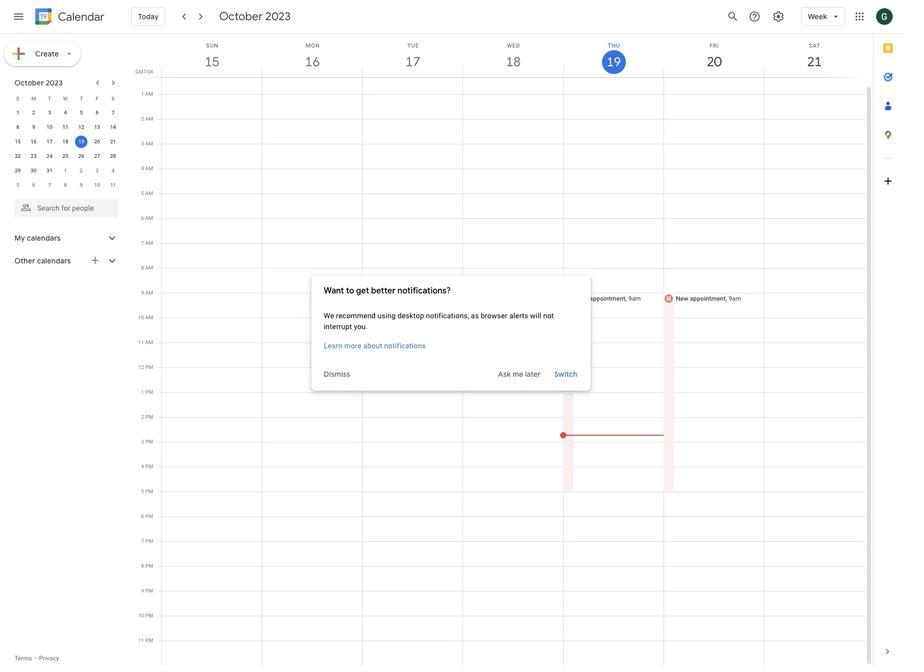 Task type: locate. For each thing, give the bounding box(es) containing it.
pm down 10 pm
[[145, 638, 153, 643]]

am up 4 am at the top of page
[[145, 141, 153, 146]]

1 new appointment , 9am from the left
[[576, 295, 641, 302]]

2 pm from the top
[[145, 389, 153, 395]]

7 down 6 am
[[141, 240, 144, 246]]

9
[[32, 124, 35, 130], [80, 182, 83, 188], [141, 290, 144, 296], [141, 588, 144, 594]]

10
[[47, 124, 53, 130], [94, 182, 100, 188], [138, 315, 144, 320], [138, 613, 144, 619]]

9am
[[629, 295, 641, 302], [729, 295, 742, 302]]

8 pm from the top
[[145, 538, 153, 544]]

pm down 8 pm
[[145, 588, 153, 594]]

9 up 10 pm
[[141, 588, 144, 594]]

9 pm from the top
[[145, 563, 153, 569]]

1 horizontal spatial new appointment , 9am
[[676, 295, 742, 302]]

3 pm from the top
[[145, 414, 153, 420]]

t
[[48, 96, 51, 101], [80, 96, 83, 101]]

1 down 25 element in the top of the page
[[64, 168, 67, 173]]

1 s from the left
[[16, 96, 19, 101]]

28
[[110, 153, 116, 159]]

3 down 2 pm
[[141, 439, 144, 445]]

t left f
[[80, 96, 83, 101]]

–
[[33, 655, 38, 662]]

1 for november 1 element
[[64, 168, 67, 173]]

am down 5 am
[[145, 215, 153, 221]]

9 up 16 at left
[[32, 124, 35, 130]]

0 horizontal spatial 12
[[78, 124, 84, 130]]

1 for 1 am
[[141, 91, 144, 97]]

4 down w
[[64, 110, 67, 115]]

new appointment , 9am
[[576, 295, 641, 302], [676, 295, 742, 302]]

1 vertical spatial 2023
[[46, 78, 63, 87]]

16
[[31, 139, 37, 144]]

pm for 9 pm
[[145, 588, 153, 594]]

4 down 28 element
[[112, 168, 115, 173]]

pm up 8 pm
[[145, 538, 153, 544]]

8 for 8 am
[[141, 265, 144, 271]]

0 horizontal spatial ,
[[626, 295, 627, 302]]

row
[[157, 69, 865, 666], [10, 91, 121, 106], [10, 106, 121, 120], [10, 120, 121, 135], [10, 135, 121, 149], [10, 149, 121, 164], [10, 164, 121, 178], [10, 178, 121, 193]]

1 vertical spatial october 2023
[[14, 78, 63, 87]]

0 horizontal spatial new appointment , 9am
[[576, 295, 641, 302]]

2 , from the left
[[726, 295, 728, 302]]

7 down 31 element
[[48, 182, 51, 188]]

8 up 9 am
[[141, 265, 144, 271]]

1 vertical spatial october
[[14, 78, 44, 87]]

8 for november 8 element
[[64, 182, 67, 188]]

12 pm
[[138, 364, 153, 370]]

am down 8 am
[[145, 290, 153, 296]]

column header
[[161, 34, 263, 77], [262, 34, 363, 77], [362, 34, 463, 77], [463, 34, 564, 77], [563, 34, 664, 77], [664, 34, 765, 77], [764, 34, 865, 77]]

9 down november 2 element
[[80, 182, 83, 188]]

terms
[[14, 655, 32, 662]]

7 am from the top
[[145, 240, 153, 246]]

10 for november 10 "element"
[[94, 182, 100, 188]]

tab list
[[874, 34, 903, 637]]

pm for 8 pm
[[145, 563, 153, 569]]

1 horizontal spatial 9am
[[729, 295, 742, 302]]

2 up 3 pm
[[141, 414, 144, 420]]

am
[[145, 91, 153, 97], [145, 116, 153, 122], [145, 141, 153, 146], [145, 166, 153, 171], [145, 190, 153, 196], [145, 215, 153, 221], [145, 240, 153, 246], [145, 265, 153, 271], [145, 290, 153, 296], [145, 315, 153, 320], [145, 340, 153, 345]]

6 up 7 pm at the bottom left of the page
[[141, 513, 144, 519]]

want to get better notifications?
[[324, 286, 451, 296]]

am down 4 am at the top of page
[[145, 190, 153, 196]]

am up 12 pm
[[145, 340, 153, 345]]

6 down 30 element
[[32, 182, 35, 188]]

27
[[94, 153, 100, 159]]

am for 3 am
[[145, 141, 153, 146]]

18 element
[[59, 136, 72, 148]]

3 up 4 am at the top of page
[[141, 141, 144, 146]]

3 for 3 am
[[141, 141, 144, 146]]

1 inside november 1 element
[[64, 168, 67, 173]]

2 down 26 element
[[80, 168, 83, 173]]

7 up 8 pm
[[141, 538, 144, 544]]

pm for 7 pm
[[145, 538, 153, 544]]

11 element
[[59, 121, 72, 134]]

17
[[47, 139, 53, 144]]

11 pm
[[138, 638, 153, 643]]

5 down the 4 pm
[[141, 489, 144, 494]]

5 am
[[141, 190, 153, 196]]

1 appointment from the left
[[590, 295, 626, 302]]

am for 4 am
[[145, 166, 153, 171]]

5 down 4 am at the top of page
[[141, 190, 144, 196]]

main drawer image
[[12, 10, 25, 23]]

9 up 10 am
[[141, 290, 144, 296]]

as
[[471, 312, 479, 320]]

7 column header from the left
[[764, 34, 865, 77]]

3
[[48, 110, 51, 115], [141, 141, 144, 146], [96, 168, 99, 173], [141, 439, 144, 445]]

12 inside grid
[[138, 364, 144, 370]]

16 element
[[27, 136, 40, 148]]

4 am from the top
[[145, 166, 153, 171]]

6 cell from the left
[[663, 69, 765, 666]]

using
[[378, 312, 396, 320]]

12 down 11 am at the left bottom of page
[[138, 364, 144, 370]]

3 down 27 element
[[96, 168, 99, 173]]

pm down "9 pm"
[[145, 613, 153, 619]]

5 for 5 am
[[141, 190, 144, 196]]

6 up 7 am
[[141, 215, 144, 221]]

11 for 11 element
[[63, 124, 68, 130]]

pm up 1 pm
[[145, 364, 153, 370]]

12 up the 19
[[78, 124, 84, 130]]

am down the 1 am
[[145, 116, 153, 122]]

calendar heading
[[56, 10, 104, 24]]

1 horizontal spatial appointment
[[690, 295, 726, 302]]

7
[[112, 110, 115, 115], [48, 182, 51, 188], [141, 240, 144, 246], [141, 538, 144, 544]]

appointment
[[590, 295, 626, 302], [690, 295, 726, 302]]

s left the m
[[16, 96, 19, 101]]

0 horizontal spatial s
[[16, 96, 19, 101]]

11 down the november 4 element
[[110, 182, 116, 188]]

3 am from the top
[[145, 141, 153, 146]]

new
[[576, 295, 588, 302], [676, 295, 689, 302]]

1 down gmt-
[[141, 91, 144, 97]]

18
[[63, 139, 68, 144]]

11 down 10 pm
[[138, 638, 144, 643]]

4 pm
[[141, 464, 153, 469]]

november 5 element
[[12, 179, 24, 192]]

8 up 15
[[16, 124, 19, 130]]

11 am from the top
[[145, 340, 153, 345]]

0 horizontal spatial appointment
[[590, 295, 626, 302]]

0 horizontal spatial new
[[576, 295, 588, 302]]

learn
[[324, 342, 343, 350]]

0 horizontal spatial 9am
[[629, 295, 641, 302]]

am down 9 am
[[145, 315, 153, 320]]

t left w
[[48, 96, 51, 101]]

november 2 element
[[75, 165, 88, 177]]

7 pm from the top
[[145, 513, 153, 519]]

1 horizontal spatial new
[[676, 295, 689, 302]]

12
[[78, 124, 84, 130], [138, 364, 144, 370]]

gmt-04
[[135, 69, 153, 75]]

4 pm from the top
[[145, 439, 153, 445]]

4
[[64, 110, 67, 115], [141, 166, 144, 171], [112, 168, 115, 173], [141, 464, 144, 469]]

am for 5 am
[[145, 190, 153, 196]]

4 down 3 am at left top
[[141, 166, 144, 171]]

5 up 12 "element"
[[80, 110, 83, 115]]

4 for 4 pm
[[141, 464, 144, 469]]

10 pm from the top
[[145, 588, 153, 594]]

6 pm from the top
[[145, 489, 153, 494]]

1 horizontal spatial 12
[[138, 364, 144, 370]]

None search field
[[0, 195, 128, 217]]

am down 3 am at left top
[[145, 166, 153, 171]]

2 down the 1 am
[[141, 116, 144, 122]]

8 am from the top
[[145, 265, 153, 271]]

6
[[96, 110, 99, 115], [32, 182, 35, 188], [141, 215, 144, 221], [141, 513, 144, 519]]

2 9am from the left
[[729, 295, 742, 302]]

row group
[[10, 106, 121, 193]]

more
[[345, 342, 362, 350]]

12 inside "element"
[[78, 124, 84, 130]]

0 vertical spatial 12
[[78, 124, 84, 130]]

october 2023
[[219, 9, 291, 24], [14, 78, 63, 87]]

5 pm from the top
[[145, 464, 153, 469]]

31 element
[[43, 165, 56, 177]]

12 pm from the top
[[145, 638, 153, 643]]

1 , from the left
[[626, 295, 627, 302]]

pm up "9 pm"
[[145, 563, 153, 569]]

0 vertical spatial 2023
[[266, 9, 291, 24]]

1 am from the top
[[145, 91, 153, 97]]

privacy
[[39, 655, 59, 662]]

2 column header from the left
[[262, 34, 363, 77]]

15 element
[[12, 136, 24, 148]]

pm down 2 pm
[[145, 439, 153, 445]]

pm down the 4 pm
[[145, 489, 153, 494]]

you.
[[354, 322, 368, 331]]

notifications?
[[398, 286, 451, 296]]

am for 2 am
[[145, 116, 153, 122]]

s right f
[[112, 96, 115, 101]]

am down 7 am
[[145, 265, 153, 271]]

5 for 5 pm
[[141, 489, 144, 494]]

1 down 12 pm
[[141, 389, 144, 395]]

28 element
[[107, 150, 119, 163]]

11 down 10 am
[[138, 340, 144, 345]]

11 pm from the top
[[145, 613, 153, 619]]

1 horizontal spatial ,
[[726, 295, 728, 302]]

6 inside 'element'
[[32, 182, 35, 188]]

7 cell from the left
[[765, 69, 865, 666]]

5 down the '29' element
[[16, 182, 19, 188]]

want
[[324, 286, 344, 296]]

,
[[626, 295, 627, 302], [726, 295, 728, 302]]

10 up the 11 pm
[[138, 613, 144, 619]]

10 down november 3 element
[[94, 182, 100, 188]]

21 element
[[107, 136, 119, 148]]

10 for 10 element
[[47, 124, 53, 130]]

s
[[16, 96, 19, 101], [112, 96, 115, 101]]

30
[[31, 168, 37, 173]]

1
[[141, 91, 144, 97], [16, 110, 19, 115], [64, 168, 67, 173], [141, 389, 144, 395]]

pm up 2 pm
[[145, 389, 153, 395]]

am down 04
[[145, 91, 153, 97]]

11 up 18
[[63, 124, 68, 130]]

1 vertical spatial 12
[[138, 364, 144, 370]]

5 am from the top
[[145, 190, 153, 196]]

6 down f
[[96, 110, 99, 115]]

8 down november 1 element
[[64, 182, 67, 188]]

november 3 element
[[91, 165, 103, 177]]

row containing 1
[[10, 106, 121, 120]]

7 am
[[141, 240, 153, 246]]

17 element
[[43, 136, 56, 148]]

9 for 9 pm
[[141, 588, 144, 594]]

pm up 7 pm at the bottom left of the page
[[145, 513, 153, 519]]

pm up 3 pm
[[145, 414, 153, 420]]

2 am from the top
[[145, 116, 153, 122]]

6 am from the top
[[145, 215, 153, 221]]

8
[[16, 124, 19, 130], [64, 182, 67, 188], [141, 265, 144, 271], [141, 563, 144, 569]]

13 element
[[91, 121, 103, 134]]

november 11 element
[[107, 179, 119, 192]]

gmt-
[[135, 69, 147, 75]]

pm up the '5 pm'
[[145, 464, 153, 469]]

1 horizontal spatial s
[[112, 96, 115, 101]]

2
[[32, 110, 35, 115], [141, 116, 144, 122], [80, 168, 83, 173], [141, 414, 144, 420]]

pm
[[145, 364, 153, 370], [145, 389, 153, 395], [145, 414, 153, 420], [145, 439, 153, 445], [145, 464, 153, 469], [145, 489, 153, 494], [145, 513, 153, 519], [145, 538, 153, 544], [145, 563, 153, 569], [145, 588, 153, 594], [145, 613, 153, 619], [145, 638, 153, 643]]

6 for 6 am
[[141, 215, 144, 221]]

3 pm
[[141, 439, 153, 445]]

1 column header from the left
[[161, 34, 263, 77]]

am down 6 am
[[145, 240, 153, 246]]

8 up "9 pm"
[[141, 563, 144, 569]]

0 vertical spatial october
[[219, 9, 263, 24]]

14
[[110, 124, 116, 130]]

1 pm from the top
[[145, 364, 153, 370]]

am for 1 am
[[145, 91, 153, 97]]

am for 8 am
[[145, 265, 153, 271]]

9 am from the top
[[145, 290, 153, 296]]

november 4 element
[[107, 165, 119, 177]]

october
[[219, 9, 263, 24], [14, 78, 44, 87]]

10 up 11 am at the left bottom of page
[[138, 315, 144, 320]]

26
[[78, 153, 84, 159]]

12 for 12 pm
[[138, 364, 144, 370]]

10 inside november 10 "element"
[[94, 182, 100, 188]]

0 horizontal spatial 2023
[[46, 78, 63, 87]]

1 horizontal spatial t
[[80, 96, 83, 101]]

0 horizontal spatial october
[[14, 78, 44, 87]]

0 horizontal spatial t
[[48, 96, 51, 101]]

pm for 10 pm
[[145, 613, 153, 619]]

grid
[[133, 34, 874, 666]]

11
[[63, 124, 68, 130], [110, 182, 116, 188], [138, 340, 144, 345], [138, 638, 144, 643]]

7 for 7 am
[[141, 240, 144, 246]]

cell
[[162, 69, 263, 666], [263, 69, 363, 666], [363, 69, 463, 666], [463, 69, 564, 666], [563, 69, 664, 666], [663, 69, 765, 666], [765, 69, 865, 666]]

10 am from the top
[[145, 315, 153, 320]]

9 for 9 am
[[141, 290, 144, 296]]

8 am
[[141, 265, 153, 271]]

10 pm
[[138, 613, 153, 619]]

11 for 11 pm
[[138, 638, 144, 643]]

10 up 17
[[47, 124, 53, 130]]

2023
[[266, 9, 291, 24], [46, 78, 63, 87]]

2 s from the left
[[112, 96, 115, 101]]

20 element
[[91, 136, 103, 148]]

10 inside 10 element
[[47, 124, 53, 130]]

row group containing 1
[[10, 106, 121, 193]]

about
[[364, 342, 383, 350]]

1 horizontal spatial october 2023
[[219, 9, 291, 24]]

4 up the '5 pm'
[[141, 464, 144, 469]]

12 for 12
[[78, 124, 84, 130]]

5 column header from the left
[[563, 34, 664, 77]]



Task type: describe. For each thing, give the bounding box(es) containing it.
19 cell
[[73, 135, 89, 149]]

want to get better notifications? alert dialog
[[312, 275, 591, 391]]

26 element
[[75, 150, 88, 163]]

3 for november 3 element
[[96, 168, 99, 173]]

1 horizontal spatial october
[[219, 9, 263, 24]]

29 element
[[12, 165, 24, 177]]

7 pm
[[141, 538, 153, 544]]

6 column header from the left
[[664, 34, 765, 77]]

04
[[147, 69, 153, 75]]

calendar
[[58, 10, 104, 24]]

alerts
[[510, 312, 529, 320]]

1 for 1 pm
[[141, 389, 144, 395]]

row containing s
[[10, 91, 121, 106]]

1 pm
[[141, 389, 153, 395]]

f
[[96, 96, 99, 101]]

pm for 4 pm
[[145, 464, 153, 469]]

11 for november 11 element
[[110, 182, 116, 188]]

1 t from the left
[[48, 96, 51, 101]]

row containing 15
[[10, 135, 121, 149]]

am for 6 am
[[145, 215, 153, 221]]

interrupt
[[324, 322, 352, 331]]

row containing 5
[[10, 178, 121, 193]]

am for 9 am
[[145, 290, 153, 296]]

2 appointment from the left
[[690, 295, 726, 302]]

0 vertical spatial october 2023
[[219, 9, 291, 24]]

24
[[47, 153, 53, 159]]

10 element
[[43, 121, 56, 134]]

row containing new appointment
[[157, 69, 865, 666]]

1 horizontal spatial 2023
[[266, 9, 291, 24]]

6 am
[[141, 215, 153, 221]]

10 for 10 pm
[[138, 613, 144, 619]]

m
[[31, 96, 36, 101]]

9 am
[[141, 290, 153, 296]]

7 for 7 pm
[[141, 538, 144, 544]]

22
[[15, 153, 21, 159]]

want to get better notifications? heading
[[324, 285, 579, 297]]

2 for 2 pm
[[141, 414, 144, 420]]

pm for 5 pm
[[145, 489, 153, 494]]

3 up 10 element
[[48, 110, 51, 115]]

2 t from the left
[[80, 96, 83, 101]]

am for 7 am
[[145, 240, 153, 246]]

2 pm
[[141, 414, 153, 420]]

2 for 2 am
[[141, 116, 144, 122]]

will
[[531, 312, 542, 320]]

november 9 element
[[75, 179, 88, 192]]

november 7 element
[[43, 179, 56, 192]]

terms link
[[14, 655, 32, 662]]

5 cell from the left
[[563, 69, 664, 666]]

7 up the 14
[[112, 110, 115, 115]]

25
[[63, 153, 68, 159]]

8 pm
[[141, 563, 153, 569]]

2 am
[[141, 116, 153, 122]]

3 am
[[141, 141, 153, 146]]

2 down the m
[[32, 110, 35, 115]]

10 for 10 am
[[138, 315, 144, 320]]

5 for november 5 element
[[16, 182, 19, 188]]

5 pm
[[141, 489, 153, 494]]

1 new from the left
[[576, 295, 588, 302]]

11 for 11 am
[[138, 340, 144, 345]]

10 am
[[138, 315, 153, 320]]

october 2023 grid
[[10, 91, 121, 193]]

4 for 4 am
[[141, 166, 144, 171]]

24 element
[[43, 150, 56, 163]]

am for 11 am
[[145, 340, 153, 345]]

1 up 15
[[16, 110, 19, 115]]

november 1 element
[[59, 165, 72, 177]]

9 for november 9 element
[[80, 182, 83, 188]]

2 for november 2 element
[[80, 168, 83, 173]]

terms – privacy
[[14, 655, 59, 662]]

notifications,
[[426, 312, 469, 320]]

6 for november 6 'element'
[[32, 182, 35, 188]]

8 for 8 pm
[[141, 563, 144, 569]]

row containing 8
[[10, 120, 121, 135]]

4 for the november 4 element
[[112, 168, 115, 173]]

19, today element
[[75, 136, 88, 148]]

desktop
[[398, 312, 424, 320]]

to
[[346, 286, 354, 296]]

23 element
[[27, 150, 40, 163]]

20
[[94, 139, 100, 144]]

recommend
[[336, 312, 376, 320]]

1 cell from the left
[[162, 69, 263, 666]]

3 cell from the left
[[363, 69, 463, 666]]

browser
[[481, 312, 508, 320]]

notifications
[[385, 342, 426, 350]]

am for 10 am
[[145, 315, 153, 320]]

privacy link
[[39, 655, 59, 662]]

13
[[94, 124, 100, 130]]

pm for 1 pm
[[145, 389, 153, 395]]

21
[[110, 139, 116, 144]]

november 8 element
[[59, 179, 72, 192]]

get
[[356, 286, 369, 296]]

9 pm
[[141, 588, 153, 594]]

2 new from the left
[[676, 295, 689, 302]]

2 cell from the left
[[263, 69, 363, 666]]

19
[[78, 139, 84, 144]]

not
[[544, 312, 554, 320]]

pm for 12 pm
[[145, 364, 153, 370]]

1 9am from the left
[[629, 295, 641, 302]]

today button
[[131, 7, 165, 26]]

1 am
[[141, 91, 153, 97]]

pm for 6 pm
[[145, 513, 153, 519]]

23
[[31, 153, 37, 159]]

11 am
[[138, 340, 153, 345]]

4 cell from the left
[[463, 69, 564, 666]]

15
[[15, 139, 21, 144]]

pm for 3 pm
[[145, 439, 153, 445]]

3 for 3 pm
[[141, 439, 144, 445]]

pm for 2 pm
[[145, 414, 153, 420]]

calendar element
[[33, 6, 104, 29]]

november 10 element
[[91, 179, 103, 192]]

7 for november 7 element
[[48, 182, 51, 188]]

we recommend using desktop notifications, as browser alerts will not interrupt you.
[[324, 312, 554, 331]]

pm for 11 pm
[[145, 638, 153, 643]]

3 column header from the left
[[362, 34, 463, 77]]

12 element
[[75, 121, 88, 134]]

22 element
[[12, 150, 24, 163]]

29
[[15, 168, 21, 173]]

14 element
[[107, 121, 119, 134]]

6 for 6 pm
[[141, 513, 144, 519]]

row containing 22
[[10, 149, 121, 164]]

0 horizontal spatial october 2023
[[14, 78, 63, 87]]

better
[[371, 286, 396, 296]]

4 column header from the left
[[463, 34, 564, 77]]

grid containing new appointment
[[133, 34, 874, 666]]

today
[[138, 12, 159, 21]]

learn more about notifications
[[324, 342, 426, 350]]

w
[[63, 96, 68, 101]]

25 element
[[59, 150, 72, 163]]

learn more about notifications link
[[324, 342, 426, 350]]

2 new appointment , 9am from the left
[[676, 295, 742, 302]]

row containing 29
[[10, 164, 121, 178]]

31
[[47, 168, 53, 173]]

30 element
[[27, 165, 40, 177]]

we
[[324, 312, 334, 320]]

27 element
[[91, 150, 103, 163]]

4 am
[[141, 166, 153, 171]]

6 pm
[[141, 513, 153, 519]]

november 6 element
[[27, 179, 40, 192]]



Task type: vqa. For each thing, say whether or not it's contained in the screenshot.
Week 43 on the left top of the page
no



